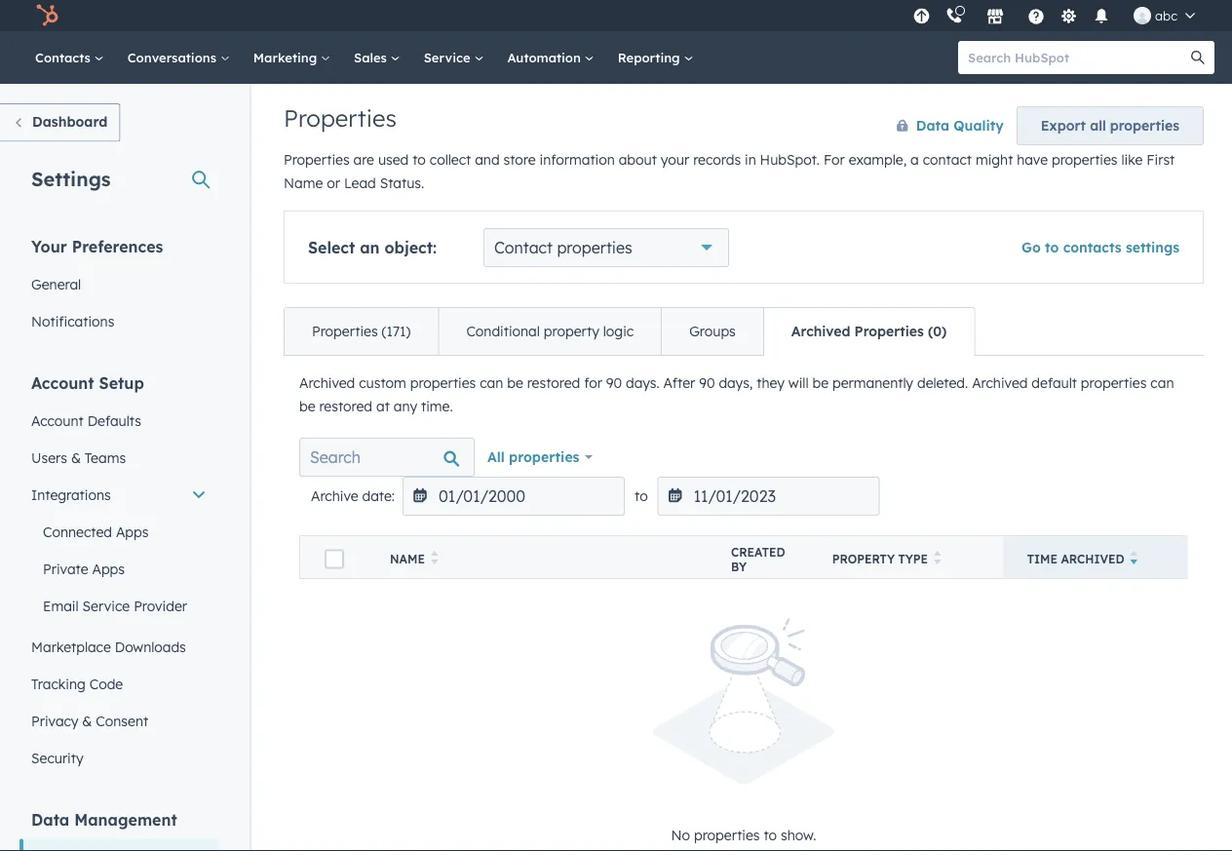 Task type: describe. For each thing, give the bounding box(es) containing it.
hubspot image
[[35, 4, 58, 27]]

private apps link
[[19, 550, 218, 587]]

service inside account setup element
[[82, 597, 130, 614]]

information
[[540, 151, 615, 168]]

notifications image
[[1093, 9, 1110, 26]]

contact properties button
[[484, 228, 729, 267]]

press to sort. element for property type
[[934, 551, 941, 567]]

time.
[[421, 398, 453, 415]]

archive
[[311, 487, 358, 504]]

notifications button
[[1085, 0, 1118, 31]]

settings
[[1126, 239, 1180, 256]]

notifications link
[[19, 303, 218, 340]]

archived custom properties can be restored for 90 days. after 90 days, they will be permanently deleted. archived default properties can be restored at any time.
[[299, 374, 1174, 415]]

privacy & consent
[[31, 712, 148, 729]]

data for data management
[[31, 810, 69, 829]]

automation
[[507, 49, 585, 65]]

time
[[1027, 552, 1058, 566]]

help button
[[1020, 0, 1053, 31]]

data management element
[[19, 809, 218, 851]]

account for account defaults
[[31, 412, 84, 429]]

1 90 from the left
[[606, 374, 622, 391]]

search image
[[1191, 51, 1205, 64]]

& for privacy
[[82, 712, 92, 729]]

consent
[[96, 712, 148, 729]]

time archived
[[1027, 552, 1125, 566]]

all
[[487, 448, 505, 465]]

object:
[[385, 238, 437, 257]]

marketplace downloads
[[31, 638, 186, 655]]

connected apps
[[43, 523, 149, 540]]

2 can from the left
[[1151, 374, 1174, 391]]

for
[[824, 151, 845, 168]]

your
[[31, 236, 67, 256]]

abc menu
[[908, 0, 1209, 31]]

properties (171)
[[312, 323, 411, 340]]

properties inside properties are used to collect and store information about your records in hubspot. for example, a contact might have properties like first name or lead status.
[[1052, 151, 1118, 168]]

press to sort. image for property type
[[934, 551, 941, 564]]

for
[[584, 374, 602, 391]]

management
[[74, 810, 177, 829]]

email service provider
[[43, 597, 187, 614]]

setup
[[99, 373, 144, 392]]

connected apps link
[[19, 513, 218, 550]]

an
[[360, 238, 380, 257]]

days,
[[719, 374, 753, 391]]

data management
[[31, 810, 177, 829]]

store
[[504, 151, 536, 168]]

contact
[[923, 151, 972, 168]]

provider
[[134, 597, 187, 614]]

security
[[31, 749, 83, 766]]

and
[[475, 151, 500, 168]]

(0)
[[928, 323, 947, 340]]

contacts link
[[23, 31, 116, 84]]

conditional property logic
[[466, 323, 634, 340]]

tab list containing properties (171)
[[284, 307, 975, 356]]

type
[[898, 552, 928, 566]]

archived inside button
[[1061, 552, 1125, 566]]

select an object:
[[308, 238, 437, 257]]

lead
[[344, 175, 376, 192]]

in
[[745, 151, 756, 168]]

created
[[731, 544, 785, 559]]

downloads
[[115, 638, 186, 655]]

logic
[[603, 323, 634, 340]]

notifications
[[31, 312, 114, 330]]

2 horizontal spatial be
[[813, 374, 829, 391]]

deleted.
[[917, 374, 968, 391]]

property
[[544, 323, 599, 340]]

permanently
[[832, 374, 913, 391]]

a
[[911, 151, 919, 168]]

any
[[394, 398, 417, 415]]

code
[[89, 675, 123, 692]]

apps for private apps
[[92, 560, 125, 577]]

contact
[[494, 238, 553, 257]]

tracking code
[[31, 675, 123, 692]]

first
[[1147, 151, 1175, 168]]

0 horizontal spatial be
[[299, 398, 315, 415]]

press to sort. element for name
[[431, 551, 438, 567]]

name inside button
[[390, 552, 425, 566]]

connected
[[43, 523, 112, 540]]

defaults
[[87, 412, 141, 429]]

like
[[1122, 151, 1143, 168]]

conversations
[[127, 49, 220, 65]]

to inside properties are used to collect and store information about your records in hubspot. for example, a contact might have properties like first name or lead status.
[[413, 151, 426, 168]]

tracking
[[31, 675, 86, 692]]

help image
[[1028, 9, 1045, 26]]

date:
[[362, 487, 395, 504]]

settings
[[31, 166, 111, 191]]

after
[[664, 374, 695, 391]]

private
[[43, 560, 88, 577]]

0 horizontal spatial restored
[[319, 398, 372, 415]]

properties up time. in the left top of the page
[[410, 374, 476, 391]]

tab panel containing archived custom properties can be restored for 90 days. after 90 days, they will be permanently deleted. archived default properties can be restored at any time.
[[284, 355, 1232, 851]]

have
[[1017, 151, 1048, 168]]

& for users
[[71, 449, 81, 466]]

default
[[1032, 374, 1077, 391]]

Search archived properties search field
[[299, 438, 475, 477]]

export all properties button
[[1017, 106, 1204, 145]]

data quality button
[[876, 106, 1005, 145]]

by
[[731, 559, 747, 574]]

security link
[[19, 739, 218, 776]]

integrations
[[31, 486, 111, 503]]

abc button
[[1122, 0, 1207, 31]]

name inside properties are used to collect and store information about your records in hubspot. for example, a contact might have properties like first name or lead status.
[[284, 175, 323, 192]]

descending sort. press to sort ascending. image
[[1131, 551, 1138, 564]]

export all properties
[[1041, 117, 1180, 134]]

1 horizontal spatial be
[[507, 374, 523, 391]]

properties for properties
[[284, 103, 397, 133]]



Task type: vqa. For each thing, say whether or not it's contained in the screenshot.
Press to sort. element within Name Button
yes



Task type: locate. For each thing, give the bounding box(es) containing it.
users & teams link
[[19, 439, 218, 476]]

property
[[832, 552, 895, 566]]

properties right all
[[509, 448, 580, 465]]

press to sort. image for name
[[431, 551, 438, 564]]

settings link
[[1057, 5, 1081, 26]]

& inside users & teams link
[[71, 449, 81, 466]]

1 vertical spatial apps
[[92, 560, 125, 577]]

data up contact
[[916, 117, 950, 134]]

0 horizontal spatial 90
[[606, 374, 622, 391]]

conversations link
[[116, 31, 242, 84]]

0 vertical spatial account
[[31, 373, 94, 392]]

2 90 from the left
[[699, 374, 715, 391]]

0 vertical spatial restored
[[527, 374, 580, 391]]

properties are used to collect and store information about your records in hubspot. for example, a contact might have properties like first name or lead status.
[[284, 151, 1175, 192]]

1 horizontal spatial 90
[[699, 374, 715, 391]]

hubspot link
[[23, 4, 73, 27]]

properties right contact
[[557, 238, 632, 257]]

1 vertical spatial restored
[[319, 398, 372, 415]]

& inside privacy & consent link
[[82, 712, 92, 729]]

0 vertical spatial apps
[[116, 523, 149, 540]]

contacts
[[1063, 239, 1122, 256]]

contact properties
[[494, 238, 632, 257]]

automation link
[[496, 31, 606, 84]]

account setup element
[[19, 372, 218, 776]]

Search HubSpot search field
[[958, 41, 1197, 74]]

example,
[[849, 151, 907, 168]]

mm/dd/yyyy text field down all
[[403, 477, 625, 516]]

integrations button
[[19, 476, 218, 513]]

they
[[757, 374, 785, 391]]

properties inside all properties popup button
[[509, 448, 580, 465]]

apps for connected apps
[[116, 523, 149, 540]]

0 vertical spatial name
[[284, 175, 323, 192]]

press to sort. element inside the property type button
[[934, 551, 941, 567]]

90 right for
[[606, 374, 622, 391]]

2 press to sort. image from the left
[[934, 551, 941, 564]]

properties inside contact properties popup button
[[557, 238, 632, 257]]

marketplace downloads link
[[19, 628, 218, 665]]

account up the account defaults
[[31, 373, 94, 392]]

archived properties (0)
[[791, 323, 947, 340]]

press to sort. image inside name button
[[431, 551, 438, 564]]

2 mm/dd/yyyy text field from the left
[[658, 477, 880, 516]]

1 horizontal spatial can
[[1151, 374, 1174, 391]]

created by
[[731, 544, 785, 574]]

1 horizontal spatial &
[[82, 712, 92, 729]]

properties for properties (171)
[[312, 323, 378, 340]]

quality
[[954, 117, 1004, 134]]

0 horizontal spatial &
[[71, 449, 81, 466]]

press to sort. image
[[431, 551, 438, 564], [934, 551, 941, 564]]

0 vertical spatial service
[[424, 49, 474, 65]]

0 horizontal spatial service
[[82, 597, 130, 614]]

1 vertical spatial &
[[82, 712, 92, 729]]

upgrade link
[[910, 5, 934, 26]]

will
[[789, 374, 809, 391]]

are
[[353, 151, 374, 168]]

privacy
[[31, 712, 78, 729]]

properties for properties are used to collect and store information about your records in hubspot. for example, a contact might have properties like first name or lead status.
[[284, 151, 350, 168]]

time archived button
[[1004, 536, 1232, 579]]

custom
[[359, 374, 406, 391]]

data inside the data quality button
[[916, 117, 950, 134]]

1 vertical spatial name
[[390, 552, 425, 566]]

1 vertical spatial account
[[31, 412, 84, 429]]

marketplaces image
[[987, 9, 1004, 26]]

properties
[[1110, 117, 1180, 134], [1052, 151, 1118, 168], [557, 238, 632, 257], [410, 374, 476, 391], [1081, 374, 1147, 391], [509, 448, 580, 465], [694, 826, 760, 843]]

1 vertical spatial service
[[82, 597, 130, 614]]

2 press to sort. element from the left
[[934, 551, 941, 567]]

2 account from the top
[[31, 412, 84, 429]]

data inside data management element
[[31, 810, 69, 829]]

press to sort. element inside name button
[[431, 551, 438, 567]]

gary orlando image
[[1134, 7, 1151, 24]]

service link
[[412, 31, 496, 84]]

property type button
[[809, 536, 1004, 579]]

1 horizontal spatial press to sort. image
[[934, 551, 941, 564]]

0 horizontal spatial name
[[284, 175, 323, 192]]

&
[[71, 449, 81, 466], [82, 712, 92, 729]]

properties left (0)
[[855, 323, 924, 340]]

be
[[507, 374, 523, 391], [813, 374, 829, 391], [299, 398, 315, 415]]

restored
[[527, 374, 580, 391], [319, 398, 372, 415]]

restored left for
[[527, 374, 580, 391]]

& right users
[[71, 449, 81, 466]]

MM/DD/YYYY text field
[[403, 477, 625, 516], [658, 477, 880, 516]]

properties down all
[[1052, 151, 1118, 168]]

show.
[[781, 826, 816, 843]]

1 horizontal spatial service
[[424, 49, 474, 65]]

0 horizontal spatial press to sort. image
[[431, 551, 438, 564]]

marketing link
[[242, 31, 342, 84]]

properties right 'no'
[[694, 826, 760, 843]]

collect
[[430, 151, 471, 168]]

marketing
[[253, 49, 321, 65]]

apps
[[116, 523, 149, 540], [92, 560, 125, 577]]

data quality
[[916, 117, 1004, 134]]

used
[[378, 151, 409, 168]]

no properties to show.
[[671, 826, 816, 843]]

archived left descending sort. press to sort ascending. element
[[1061, 552, 1125, 566]]

all
[[1090, 117, 1106, 134]]

tracking code link
[[19, 665, 218, 702]]

1 horizontal spatial mm/dd/yyyy text field
[[658, 477, 880, 516]]

1 vertical spatial data
[[31, 810, 69, 829]]

0 horizontal spatial can
[[480, 374, 503, 391]]

0 horizontal spatial press to sort. element
[[431, 551, 438, 567]]

be down conditional
[[507, 374, 523, 391]]

properties
[[284, 103, 397, 133], [284, 151, 350, 168], [312, 323, 378, 340], [855, 323, 924, 340]]

90
[[606, 374, 622, 391], [699, 374, 715, 391]]

1 can from the left
[[480, 374, 503, 391]]

(171)
[[382, 323, 411, 340]]

days.
[[626, 374, 660, 391]]

might
[[976, 151, 1013, 168]]

& right 'privacy'
[[82, 712, 92, 729]]

data down security
[[31, 810, 69, 829]]

1 press to sort. element from the left
[[431, 551, 438, 567]]

0 vertical spatial data
[[916, 117, 950, 134]]

0 horizontal spatial data
[[31, 810, 69, 829]]

no properties to show. alert
[[299, 618, 1188, 847]]

select
[[308, 238, 355, 257]]

name down 'date:' in the left of the page
[[390, 552, 425, 566]]

account defaults
[[31, 412, 141, 429]]

press to sort. element
[[431, 551, 438, 567], [934, 551, 941, 567]]

properties left the (171)
[[312, 323, 378, 340]]

to inside alert
[[764, 826, 777, 843]]

dashboard
[[32, 113, 108, 130]]

conditional
[[466, 323, 540, 340]]

0 vertical spatial &
[[71, 449, 81, 466]]

your
[[661, 151, 689, 168]]

1 account from the top
[[31, 373, 94, 392]]

properties up or
[[284, 151, 350, 168]]

mm/dd/yyyy text field up created
[[658, 477, 880, 516]]

1 press to sort. image from the left
[[431, 551, 438, 564]]

press to sort. image inside the property type button
[[934, 551, 941, 564]]

archived up 'will'
[[791, 323, 851, 340]]

email service provider link
[[19, 587, 218, 624]]

service down private apps link
[[82, 597, 130, 614]]

your preferences element
[[19, 235, 218, 340]]

users
[[31, 449, 67, 466]]

properties inside properties are used to collect and store information about your records in hubspot. for example, a contact might have properties like first name or lead status.
[[284, 151, 350, 168]]

descending sort. press to sort ascending. element
[[1131, 551, 1138, 567]]

restored left at
[[319, 398, 372, 415]]

properties up are
[[284, 103, 397, 133]]

1 horizontal spatial press to sort. element
[[934, 551, 941, 567]]

tab panel
[[284, 355, 1232, 851]]

account setup
[[31, 373, 144, 392]]

archived inside tab list
[[791, 323, 851, 340]]

hubspot.
[[760, 151, 820, 168]]

name left or
[[284, 175, 323, 192]]

reporting
[[618, 49, 684, 65]]

1 horizontal spatial name
[[390, 552, 425, 566]]

teams
[[85, 449, 126, 466]]

archived left custom
[[299, 374, 355, 391]]

name button
[[367, 536, 708, 579]]

privacy & consent link
[[19, 702, 218, 739]]

upgrade image
[[913, 8, 931, 26]]

conditional property logic link
[[438, 308, 661, 355]]

properties (171) link
[[285, 308, 438, 355]]

to
[[413, 151, 426, 168], [1045, 239, 1059, 256], [635, 487, 648, 504], [764, 826, 777, 843]]

tab list
[[284, 307, 975, 356]]

users & teams
[[31, 449, 126, 466]]

service right sales link
[[424, 49, 474, 65]]

name
[[284, 175, 323, 192], [390, 552, 425, 566]]

account for account setup
[[31, 373, 94, 392]]

general
[[31, 275, 81, 292]]

groups link
[[661, 308, 763, 355]]

calling icon image
[[946, 8, 963, 25]]

be left at
[[299, 398, 315, 415]]

archived left default
[[972, 374, 1028, 391]]

1 mm/dd/yyyy text field from the left
[[403, 477, 625, 516]]

data for data quality
[[916, 117, 950, 134]]

account up users
[[31, 412, 84, 429]]

calling icon button
[[938, 3, 971, 29]]

apps up email service provider
[[92, 560, 125, 577]]

reporting link
[[606, 31, 705, 84]]

90 right after
[[699, 374, 715, 391]]

marketplaces button
[[975, 0, 1016, 31]]

properties up like
[[1110, 117, 1180, 134]]

1 horizontal spatial restored
[[527, 374, 580, 391]]

1 horizontal spatial data
[[916, 117, 950, 134]]

go to contacts settings
[[1022, 239, 1180, 256]]

export
[[1041, 117, 1086, 134]]

properties right default
[[1081, 374, 1147, 391]]

all properties button
[[475, 438, 606, 477]]

properties inside export all properties button
[[1110, 117, 1180, 134]]

properties inside no properties to show. alert
[[694, 826, 760, 843]]

about
[[619, 151, 657, 168]]

sales
[[354, 49, 391, 65]]

preferences
[[72, 236, 163, 256]]

be right 'will'
[[813, 374, 829, 391]]

no
[[671, 826, 690, 843]]

0 horizontal spatial mm/dd/yyyy text field
[[403, 477, 625, 516]]

sales link
[[342, 31, 412, 84]]

settings image
[[1060, 8, 1078, 26]]

apps down integrations button
[[116, 523, 149, 540]]



